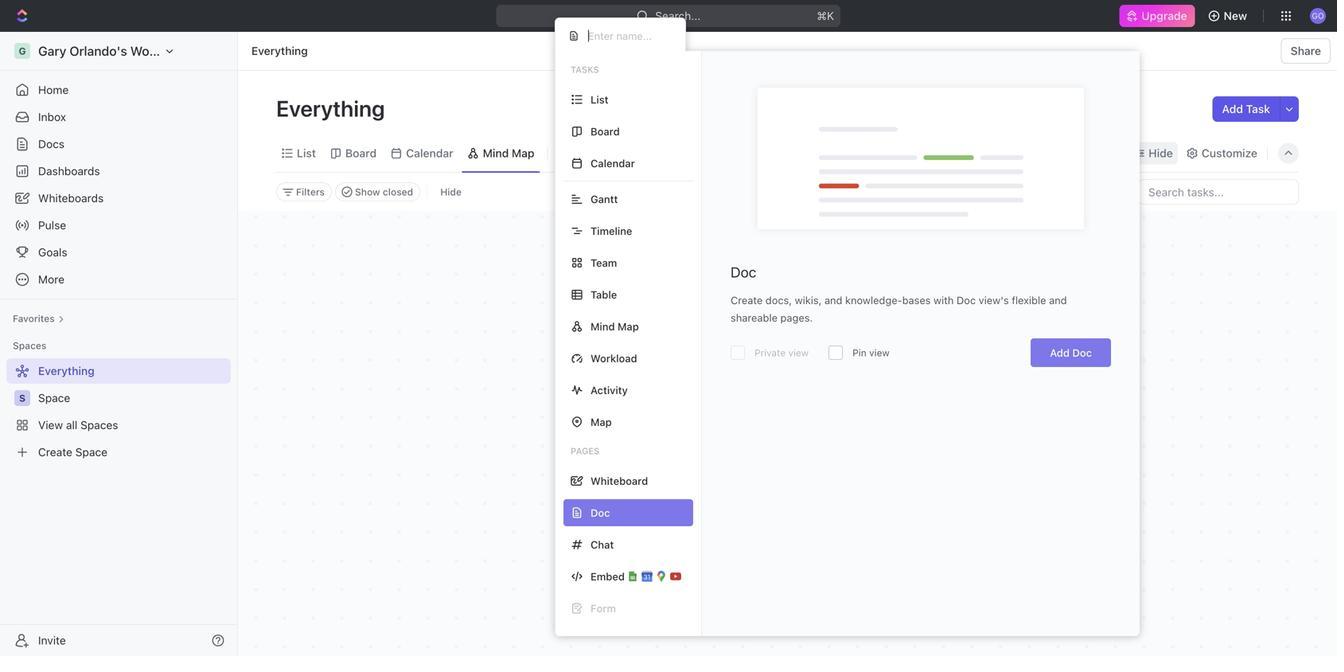 Task type: locate. For each thing, give the bounding box(es) containing it.
1 vertical spatial hide
[[440, 186, 462, 197]]

board up show
[[346, 146, 377, 160]]

favorites button
[[6, 309, 71, 328]]

0 horizontal spatial hide
[[440, 186, 462, 197]]

activity
[[591, 384, 628, 396]]

calendar up gantt
[[591, 157, 635, 169]]

view right pin
[[869, 347, 890, 358]]

docs link
[[6, 131, 231, 157]]

add
[[1222, 102, 1244, 115], [1050, 347, 1070, 359]]

and right flexible
[[1049, 294, 1067, 306]]

0 vertical spatial add
[[1222, 102, 1244, 115]]

1 horizontal spatial view
[[869, 347, 890, 358]]

matching
[[721, 484, 783, 501]]

whiteboard
[[591, 475, 648, 487]]

1 vertical spatial board
[[346, 146, 377, 160]]

hide down calendar link
[[440, 186, 462, 197]]

tree
[[6, 358, 231, 465]]

add inside button
[[1222, 102, 1244, 115]]

1 vertical spatial add
[[1050, 347, 1070, 359]]

customize
[[1202, 146, 1258, 160]]

with
[[934, 294, 954, 306]]

spaces
[[13, 340, 46, 351]]

mind map left view dropdown button
[[483, 146, 535, 160]]

2 and from the left
[[1049, 294, 1067, 306]]

view
[[789, 347, 809, 358], [869, 347, 890, 358]]

map left view dropdown button
[[512, 146, 535, 160]]

show
[[355, 186, 380, 197]]

calendar
[[406, 146, 454, 160], [591, 157, 635, 169]]

hide right search
[[1149, 146, 1173, 160]]

0 vertical spatial mind
[[483, 146, 509, 160]]

inbox
[[38, 110, 66, 123]]

1 horizontal spatial hide
[[1149, 146, 1173, 160]]

mind map
[[483, 146, 535, 160], [591, 320, 639, 332]]

0 horizontal spatial and
[[825, 294, 843, 306]]

map down activity
[[591, 416, 612, 428]]

1 horizontal spatial and
[[1049, 294, 1067, 306]]

mind
[[483, 146, 509, 160], [591, 320, 615, 332]]

Search tasks... text field
[[1139, 180, 1298, 204]]

0 horizontal spatial mind
[[483, 146, 509, 160]]

1 horizontal spatial mind
[[591, 320, 615, 332]]

0 vertical spatial hide
[[1149, 146, 1173, 160]]

calendar link
[[403, 142, 454, 164]]

upgrade link
[[1120, 5, 1195, 27]]

show closed button
[[335, 182, 421, 201]]

mind right calendar link
[[483, 146, 509, 160]]

1 vertical spatial mind map
[[591, 320, 639, 332]]

0 horizontal spatial map
[[512, 146, 535, 160]]

view right the private
[[789, 347, 809, 358]]

map up workload
[[618, 320, 639, 332]]

0 vertical spatial board
[[591, 125, 620, 137]]

home
[[38, 83, 69, 96]]

pin view
[[853, 347, 890, 358]]

no matching results found.
[[699, 484, 876, 501]]

create
[[731, 294, 763, 306]]

everything inside everything link
[[252, 44, 308, 57]]

list left board link
[[297, 146, 316, 160]]

and
[[825, 294, 843, 306], [1049, 294, 1067, 306]]

mind down table
[[591, 320, 615, 332]]

1 horizontal spatial doc
[[957, 294, 976, 306]]

docs,
[[766, 294, 792, 306]]

0 horizontal spatial board
[[346, 146, 377, 160]]

0 vertical spatial everything
[[252, 44, 308, 57]]

everything
[[252, 44, 308, 57], [276, 95, 390, 121]]

board up the view in the top left of the page
[[591, 125, 620, 137]]

add for add task
[[1222, 102, 1244, 115]]

0 horizontal spatial list
[[297, 146, 316, 160]]

tasks
[[571, 64, 599, 75]]

2 vertical spatial doc
[[1073, 347, 1092, 359]]

1 and from the left
[[825, 294, 843, 306]]

doc
[[731, 264, 757, 281], [957, 294, 976, 306], [1073, 347, 1092, 359]]

1 vertical spatial map
[[618, 320, 639, 332]]

1 horizontal spatial add
[[1222, 102, 1244, 115]]

sidebar navigation
[[0, 32, 238, 656]]

0 vertical spatial list
[[591, 94, 609, 105]]

map
[[512, 146, 535, 160], [618, 320, 639, 332], [591, 416, 612, 428]]

1 vertical spatial doc
[[957, 294, 976, 306]]

hide
[[1149, 146, 1173, 160], [440, 186, 462, 197]]

flexible
[[1012, 294, 1047, 306]]

knowledge-
[[846, 294, 903, 306]]

0 horizontal spatial view
[[789, 347, 809, 358]]

view button
[[555, 142, 606, 164]]

list
[[591, 94, 609, 105], [297, 146, 316, 160]]

search
[[1085, 146, 1122, 160]]

0 vertical spatial doc
[[731, 264, 757, 281]]

add for add doc
[[1050, 347, 1070, 359]]

0 vertical spatial map
[[512, 146, 535, 160]]

1 horizontal spatial board
[[591, 125, 620, 137]]

1 horizontal spatial map
[[591, 416, 612, 428]]

whiteboards link
[[6, 185, 231, 211]]

mind map up workload
[[591, 320, 639, 332]]

search...
[[656, 9, 701, 22]]

1 vertical spatial mind
[[591, 320, 615, 332]]

0 horizontal spatial add
[[1050, 347, 1070, 359]]

view for private view
[[789, 347, 809, 358]]

upgrade
[[1142, 9, 1188, 22]]

form
[[591, 602, 616, 614]]

calendar up hide button
[[406, 146, 454, 160]]

2 horizontal spatial map
[[618, 320, 639, 332]]

new button
[[1202, 3, 1257, 29]]

2 view from the left
[[869, 347, 890, 358]]

pages
[[571, 446, 600, 456]]

board
[[591, 125, 620, 137], [346, 146, 377, 160]]

2 vertical spatial map
[[591, 416, 612, 428]]

pin
[[853, 347, 867, 358]]

hide inside button
[[440, 186, 462, 197]]

team
[[591, 257, 617, 269]]

0 horizontal spatial mind map
[[483, 146, 535, 160]]

closed
[[383, 186, 413, 197]]

docs
[[38, 137, 64, 150]]

and right wikis,
[[825, 294, 843, 306]]

results
[[786, 484, 831, 501]]

add task button
[[1213, 96, 1280, 122]]

list down tasks
[[591, 94, 609, 105]]

1 view from the left
[[789, 347, 809, 358]]



Task type: vqa. For each thing, say whether or not it's contained in the screenshot.
with
yes



Task type: describe. For each thing, give the bounding box(es) containing it.
everything link
[[248, 41, 312, 61]]

goals link
[[6, 240, 231, 265]]

shareable
[[731, 312, 778, 324]]

home link
[[6, 77, 231, 103]]

1 vertical spatial list
[[297, 146, 316, 160]]

show closed
[[355, 186, 413, 197]]

Enter name... field
[[587, 29, 673, 43]]

whiteboards
[[38, 191, 104, 205]]

tree inside the sidebar "navigation"
[[6, 358, 231, 465]]

doc inside create docs, wikis, and knowledge-bases with doc view's flexible and shareable pages.
[[957, 294, 976, 306]]

search button
[[1064, 142, 1127, 164]]

0 horizontal spatial calendar
[[406, 146, 454, 160]]

bases
[[903, 294, 931, 306]]

dashboards link
[[6, 158, 231, 184]]

board link
[[342, 142, 377, 164]]

favorites
[[13, 313, 55, 324]]

1 vertical spatial everything
[[276, 95, 390, 121]]

gantt
[[591, 193, 618, 205]]

customize button
[[1181, 142, 1263, 164]]

pulse link
[[6, 213, 231, 238]]

view
[[575, 146, 601, 160]]

task
[[1246, 102, 1271, 115]]

mind map link
[[480, 142, 535, 164]]

private view
[[755, 347, 809, 358]]

⌘k
[[817, 9, 835, 22]]

workload
[[591, 352, 637, 364]]

add doc
[[1050, 347, 1092, 359]]

view button
[[555, 135, 606, 172]]

list link
[[294, 142, 316, 164]]

1 horizontal spatial list
[[591, 94, 609, 105]]

embed
[[591, 570, 625, 582]]

0 vertical spatial mind map
[[483, 146, 535, 160]]

invite
[[38, 634, 66, 647]]

pages.
[[781, 312, 813, 324]]

0 horizontal spatial doc
[[731, 264, 757, 281]]

1 horizontal spatial calendar
[[591, 157, 635, 169]]

wikis,
[[795, 294, 822, 306]]

private
[[755, 347, 786, 358]]

view's
[[979, 294, 1009, 306]]

hide inside dropdown button
[[1149, 146, 1173, 160]]

share button
[[1282, 38, 1331, 64]]

new
[[1224, 9, 1248, 22]]

hide button
[[1130, 142, 1178, 164]]

add task
[[1222, 102, 1271, 115]]

inbox link
[[6, 104, 231, 130]]

table
[[591, 289, 617, 301]]

hide button
[[434, 182, 468, 201]]

1 horizontal spatial mind map
[[591, 320, 639, 332]]

chat
[[591, 539, 614, 551]]

goals
[[38, 246, 67, 259]]

timeline
[[591, 225, 633, 237]]

create docs, wikis, and knowledge-bases with doc view's flexible and shareable pages.
[[731, 294, 1067, 324]]

2 horizontal spatial doc
[[1073, 347, 1092, 359]]

no
[[699, 484, 718, 501]]

dashboards
[[38, 164, 100, 178]]

view for pin view
[[869, 347, 890, 358]]

found.
[[834, 484, 876, 501]]

pulse
[[38, 219, 66, 232]]

share
[[1291, 44, 1322, 57]]



